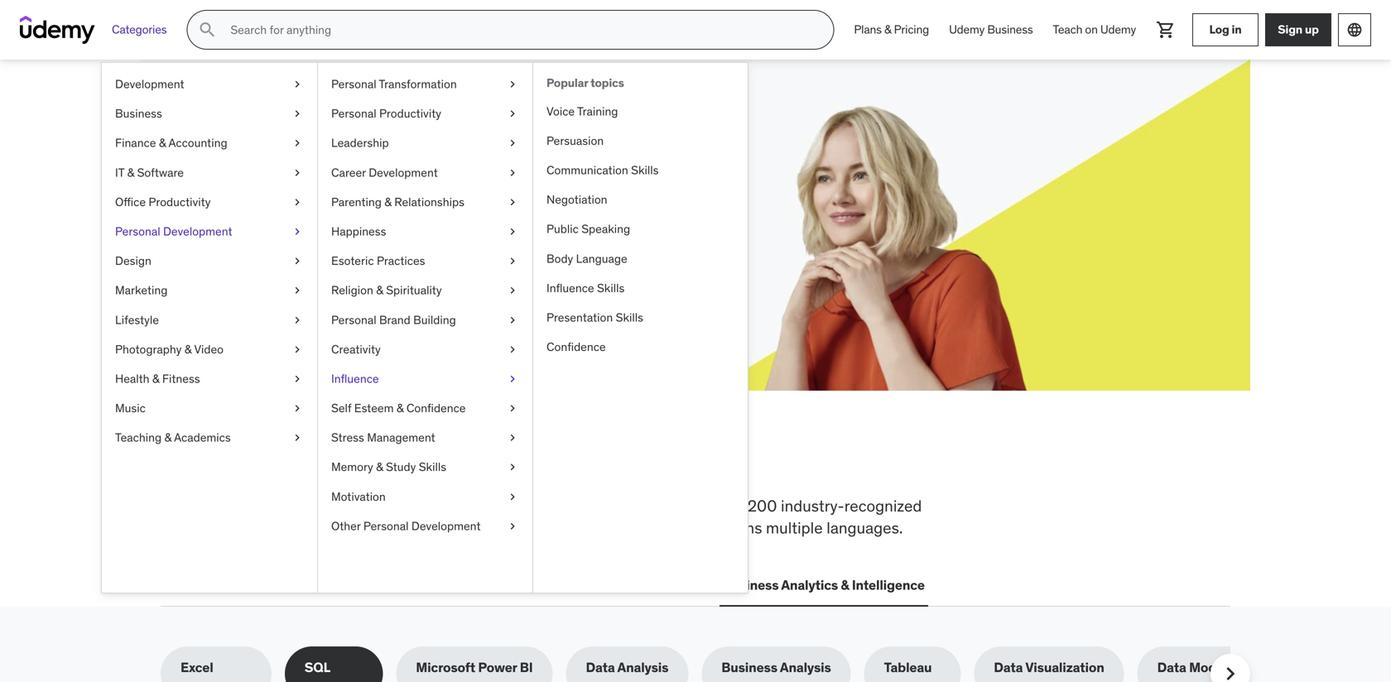Task type: describe. For each thing, give the bounding box(es) containing it.
voice training
[[547, 104, 618, 119]]

plans
[[854, 22, 882, 37]]

confidence inside influence element
[[547, 340, 606, 355]]

xsmall image for self esteem & confidence
[[506, 400, 519, 417]]

skills for communication skills
[[631, 163, 659, 178]]

& for memory & study skills
[[376, 460, 383, 475]]

xsmall image for finance & accounting
[[291, 135, 304, 151]]

development link
[[102, 70, 317, 99]]

music
[[115, 401, 146, 416]]

& for teaching & academics
[[164, 430, 172, 445]]

communication skills link
[[533, 156, 748, 185]]

productivity for office productivity
[[149, 195, 211, 209]]

influence element
[[533, 63, 748, 593]]

development inside "development" link
[[115, 77, 184, 92]]

happiness link
[[318, 217, 533, 246]]

spirituality
[[386, 283, 442, 298]]

negotiation link
[[533, 185, 748, 215]]

including
[[529, 496, 593, 516]]

religion & spirituality
[[331, 283, 442, 298]]

business for business analysis
[[722, 659, 778, 676]]

xsmall image for office productivity
[[291, 194, 304, 210]]

business analysis
[[722, 659, 831, 676]]

topic filters element
[[161, 647, 1267, 682]]

data for data science
[[504, 577, 533, 594]]

motivation link
[[318, 482, 533, 512]]

& for finance & accounting
[[159, 136, 166, 150]]

xsmall image for marketing
[[291, 283, 304, 299]]

career development link
[[318, 158, 533, 187]]

it for it & software
[[115, 165, 124, 180]]

marketing link
[[102, 276, 317, 305]]

power
[[478, 659, 517, 676]]

skills for presentation skills
[[616, 310, 644, 325]]

prep
[[597, 496, 629, 516]]

teaching
[[115, 430, 162, 445]]

Search for anything text field
[[227, 16, 814, 44]]

up
[[1305, 22, 1319, 37]]

leadership link
[[318, 129, 533, 158]]

dec
[[313, 191, 337, 208]]

popular
[[547, 75, 588, 90]]

xsmall image for business
[[291, 106, 304, 122]]

business for business analytics & intelligence
[[723, 577, 779, 594]]

finance & accounting
[[115, 136, 227, 150]]

& for religion & spirituality
[[376, 283, 383, 298]]

data for data modeling
[[1158, 659, 1187, 676]]

memory
[[331, 460, 373, 475]]

influence for influence skills
[[547, 281, 594, 296]]

rounded
[[443, 518, 502, 538]]

confidence inside "link"
[[407, 401, 466, 416]]

business analytics & intelligence button
[[720, 566, 928, 606]]

development for web development
[[195, 577, 278, 594]]

parenting & relationships
[[331, 195, 465, 209]]

xsmall image for religion & spirituality
[[506, 283, 519, 299]]

starting
[[437, 173, 485, 190]]

certifications
[[311, 577, 395, 594]]

xsmall image for creativity
[[506, 342, 519, 358]]

log
[[1210, 22, 1230, 37]]

categories
[[112, 22, 167, 37]]

religion
[[331, 283, 373, 298]]

management
[[367, 430, 435, 445]]

xsmall image for photography & video
[[291, 342, 304, 358]]

esteem
[[354, 401, 394, 416]]

a
[[381, 173, 388, 190]]

confidence link
[[533, 333, 748, 362]]

office productivity
[[115, 195, 211, 209]]

happiness
[[331, 224, 386, 239]]

productivity for personal productivity
[[379, 106, 441, 121]]

skills inside skills for your future expand your potential with a course. starting at just $12.99 through dec 15.
[[220, 132, 295, 166]]

personal for personal transformation
[[331, 77, 377, 92]]

skills for your future expand your potential with a course. starting at just $12.99 through dec 15.
[[220, 132, 525, 208]]

& inside button
[[841, 577, 849, 594]]

bi
[[520, 659, 533, 676]]

xsmall image for health & fitness
[[291, 371, 304, 387]]

200
[[748, 496, 777, 516]]

video
[[194, 342, 224, 357]]

it certifications
[[297, 577, 395, 594]]

body
[[547, 251, 573, 266]]

business link
[[102, 99, 317, 129]]

xsmall image for memory & study skills
[[506, 459, 519, 476]]

personal productivity link
[[318, 99, 533, 129]]

xsmall image for personal productivity
[[506, 106, 519, 122]]

career
[[331, 165, 366, 180]]

parenting & relationships link
[[318, 187, 533, 217]]

negotiation
[[547, 192, 608, 207]]

1 horizontal spatial your
[[343, 132, 403, 166]]

speaking
[[582, 222, 630, 237]]

persuasion link
[[533, 126, 748, 156]]

recognized
[[845, 496, 922, 516]]

catalog
[[287, 518, 339, 538]]

$12.99
[[220, 191, 261, 208]]

visualization
[[1026, 659, 1105, 676]]

intelligence
[[852, 577, 925, 594]]

xsmall image for other personal development
[[506, 518, 519, 535]]

2 udemy from the left
[[1101, 22, 1136, 37]]

all
[[161, 441, 209, 485]]

xsmall image for music
[[291, 400, 304, 417]]

shopping cart with 0 items image
[[1156, 20, 1176, 40]]

for inside skills for your future expand your potential with a course. starting at just $12.99 through dec 15.
[[299, 132, 338, 166]]

language
[[576, 251, 628, 266]]

public speaking link
[[533, 215, 748, 244]]

influence for influence
[[331, 371, 379, 386]]

multiple
[[766, 518, 823, 538]]

sign up
[[1278, 22, 1319, 37]]

xsmall image for personal brand building
[[506, 312, 519, 328]]

analysis for data analysis
[[618, 659, 669, 676]]

analytics
[[781, 577, 838, 594]]

motivation
[[331, 489, 386, 504]]

communication for communication
[[605, 577, 703, 594]]

office productivity link
[[102, 187, 317, 217]]

photography
[[115, 342, 182, 357]]

plans & pricing link
[[844, 10, 939, 50]]

communication skills
[[547, 163, 659, 178]]

need
[[436, 441, 515, 485]]

& for parenting & relationships
[[385, 195, 392, 209]]

our
[[260, 518, 283, 538]]

well-
[[409, 518, 443, 538]]

data science button
[[500, 566, 588, 606]]

data analysis
[[586, 659, 669, 676]]

course.
[[391, 173, 434, 190]]

xsmall image for influence
[[506, 371, 519, 387]]

building
[[413, 312, 456, 327]]

content
[[633, 496, 687, 516]]

log in link
[[1193, 13, 1259, 46]]

skills inside "covering critical workplace skills to technical topics, including prep content for over 200 industry-recognized certifications, our catalog supports well-rounded professional development and spans multiple languages."
[[354, 496, 390, 516]]

data modeling
[[1158, 659, 1247, 676]]

the
[[215, 441, 268, 485]]



Task type: vqa. For each thing, say whether or not it's contained in the screenshot.
& related to IT & Software
yes



Task type: locate. For each thing, give the bounding box(es) containing it.
skills up expand
[[220, 132, 295, 166]]

xsmall image inside the design link
[[291, 253, 304, 269]]

modeling
[[1189, 659, 1247, 676]]

skills inside presentation skills link
[[616, 310, 644, 325]]

xsmall image for stress management
[[506, 430, 519, 446]]

xsmall image inside memory & study skills link
[[506, 459, 519, 476]]

confidence down the 'influence' link
[[407, 401, 466, 416]]

1 vertical spatial productivity
[[149, 195, 211, 209]]

on
[[1085, 22, 1098, 37]]

data for data visualization
[[994, 659, 1023, 676]]

it
[[115, 165, 124, 180], [297, 577, 309, 594]]

skills down language on the left top
[[597, 281, 625, 296]]

confidence
[[547, 340, 606, 355], [407, 401, 466, 416]]

xsmall image inside stress management link
[[506, 430, 519, 446]]

development down categories dropdown button
[[115, 77, 184, 92]]

udemy right 'on'
[[1101, 22, 1136, 37]]

business inside topic filters element
[[722, 659, 778, 676]]

& for it & software
[[127, 165, 134, 180]]

it left certifications on the bottom
[[297, 577, 309, 594]]

xsmall image inside leadership 'link'
[[506, 135, 519, 151]]

0 vertical spatial for
[[299, 132, 338, 166]]

development inside web development button
[[195, 577, 278, 594]]

covering
[[161, 496, 224, 516]]

all the skills you need in one place
[[161, 441, 712, 485]]

xsmall image inside "development" link
[[291, 76, 304, 92]]

personal up the design
[[115, 224, 160, 239]]

accounting
[[169, 136, 227, 150]]

xsmall image inside health & fitness link
[[291, 371, 304, 387]]

data left visualization
[[994, 659, 1023, 676]]

to
[[393, 496, 407, 516]]

development for personal development
[[163, 224, 232, 239]]

data for data analysis
[[586, 659, 615, 676]]

0 vertical spatial communication
[[547, 163, 628, 178]]

topics,
[[478, 496, 525, 516]]

for inside "covering critical workplace skills to technical topics, including prep content for over 200 industry-recognized certifications, our catalog supports well-rounded professional development and spans multiple languages."
[[691, 496, 710, 516]]

personal transformation link
[[318, 70, 533, 99]]

1 horizontal spatial it
[[297, 577, 309, 594]]

influence skills
[[547, 281, 625, 296]]

transformation
[[379, 77, 457, 92]]

personal up personal productivity
[[331, 77, 377, 92]]

1 udemy from the left
[[949, 22, 985, 37]]

your up with
[[343, 132, 403, 166]]

communication up negotiation
[[547, 163, 628, 178]]

productivity
[[379, 106, 441, 121], [149, 195, 211, 209]]

development inside "other personal development" link
[[412, 519, 481, 534]]

xsmall image inside parenting & relationships "link"
[[506, 194, 519, 210]]

udemy business link
[[939, 10, 1043, 50]]

sql
[[305, 659, 331, 676]]

self esteem & confidence link
[[318, 394, 533, 423]]

skills inside "communication skills" 'link'
[[631, 163, 659, 178]]

0 vertical spatial leadership
[[331, 136, 389, 150]]

personal
[[331, 77, 377, 92], [331, 106, 377, 121], [115, 224, 160, 239], [331, 312, 377, 327], [364, 519, 409, 534]]

office
[[115, 195, 146, 209]]

business
[[988, 22, 1033, 37], [115, 106, 162, 121], [723, 577, 779, 594], [722, 659, 778, 676]]

2 analysis from the left
[[780, 659, 831, 676]]

& right plans
[[885, 22, 892, 37]]

esoteric
[[331, 253, 374, 268]]

personal down personal transformation
[[331, 106, 377, 121]]

with
[[352, 173, 377, 190]]

business for business
[[115, 106, 162, 121]]

1 horizontal spatial productivity
[[379, 106, 441, 121]]

0 horizontal spatial influence
[[331, 371, 379, 386]]

communication inside 'link'
[[547, 163, 628, 178]]

1 vertical spatial confidence
[[407, 401, 466, 416]]

confidence down presentation on the left of page
[[547, 340, 606, 355]]

leadership down rounded at the bottom left of the page
[[415, 577, 484, 594]]

topics
[[591, 75, 624, 90]]

data right bi
[[586, 659, 615, 676]]

xsmall image inside lifestyle link
[[291, 312, 304, 328]]

body language link
[[533, 244, 748, 274]]

xsmall image for happiness
[[506, 224, 519, 240]]

xsmall image for design
[[291, 253, 304, 269]]

workplace
[[278, 496, 351, 516]]

data
[[504, 577, 533, 594], [586, 659, 615, 676], [994, 659, 1023, 676], [1158, 659, 1187, 676]]

skills for influence skills
[[597, 281, 625, 296]]

place
[[626, 441, 712, 485]]

communication inside button
[[605, 577, 703, 594]]

skills inside memory & study skills link
[[419, 460, 446, 475]]

body language
[[547, 251, 628, 266]]

& left video
[[184, 342, 192, 357]]

data inside data science "button"
[[504, 577, 533, 594]]

xsmall image for esoteric practices
[[506, 253, 519, 269]]

& right finance
[[159, 136, 166, 150]]

xsmall image inside personal development link
[[291, 224, 304, 240]]

self esteem & confidence
[[331, 401, 466, 416]]

xsmall image inside it & software link
[[291, 165, 304, 181]]

skills up supports
[[354, 496, 390, 516]]

development inside personal development link
[[163, 224, 232, 239]]

skills inside influence skills link
[[597, 281, 625, 296]]

you
[[370, 441, 429, 485]]

supports
[[342, 518, 405, 538]]

xsmall image inside motivation "link"
[[506, 489, 519, 505]]

leadership inside button
[[415, 577, 484, 594]]

presentation skills
[[547, 310, 644, 325]]

personal down to
[[364, 519, 409, 534]]

communication button
[[601, 566, 706, 606]]

it inside button
[[297, 577, 309, 594]]

udemy right pricing
[[949, 22, 985, 37]]

personal for personal productivity
[[331, 106, 377, 121]]

analysis for business analysis
[[780, 659, 831, 676]]

finance & accounting link
[[102, 129, 317, 158]]

skills up workplace
[[274, 441, 364, 485]]

development
[[595, 518, 687, 538]]

data left modeling
[[1158, 659, 1187, 676]]

0 horizontal spatial analysis
[[618, 659, 669, 676]]

xsmall image for personal development
[[291, 224, 304, 240]]

0 horizontal spatial in
[[521, 441, 554, 485]]

&
[[885, 22, 892, 37], [159, 136, 166, 150], [127, 165, 134, 180], [385, 195, 392, 209], [376, 283, 383, 298], [184, 342, 192, 357], [152, 371, 159, 386], [397, 401, 404, 416], [164, 430, 172, 445], [376, 460, 383, 475], [841, 577, 849, 594]]

1 vertical spatial it
[[297, 577, 309, 594]]

it for it certifications
[[297, 577, 309, 594]]

skills down stress management link
[[419, 460, 446, 475]]

xsmall image for parenting & relationships
[[506, 194, 519, 210]]

15.
[[340, 191, 356, 208]]

xsmall image inside personal productivity link
[[506, 106, 519, 122]]

0 vertical spatial influence
[[547, 281, 594, 296]]

xsmall image inside personal brand building link
[[506, 312, 519, 328]]

& right health
[[152, 371, 159, 386]]

skills down influence skills link
[[616, 310, 644, 325]]

in up including at bottom
[[521, 441, 554, 485]]

1 horizontal spatial confidence
[[547, 340, 606, 355]]

& for photography & video
[[184, 342, 192, 357]]

xsmall image for lifestyle
[[291, 312, 304, 328]]

development right web
[[195, 577, 278, 594]]

your up through
[[268, 173, 293, 190]]

1 analysis from the left
[[618, 659, 669, 676]]

& right "esteem"
[[397, 401, 404, 416]]

1 vertical spatial communication
[[605, 577, 703, 594]]

1 horizontal spatial leadership
[[415, 577, 484, 594]]

skills down persuasion link
[[631, 163, 659, 178]]

over
[[714, 496, 744, 516]]

1 horizontal spatial analysis
[[780, 659, 831, 676]]

development for career development
[[369, 165, 438, 180]]

leadership for leadership button
[[415, 577, 484, 594]]

& right religion
[[376, 283, 383, 298]]

1 vertical spatial skills
[[354, 496, 390, 516]]

xsmall image for development
[[291, 76, 304, 92]]

0 horizontal spatial confidence
[[407, 401, 466, 416]]

& for plans & pricing
[[885, 22, 892, 37]]

leadership inside 'link'
[[331, 136, 389, 150]]

for up and
[[691, 496, 710, 516]]

choose a language image
[[1347, 22, 1363, 38]]

influence up presentation on the left of page
[[547, 281, 594, 296]]

web development button
[[161, 566, 281, 606]]

& left the study
[[376, 460, 383, 475]]

xsmall image
[[291, 76, 304, 92], [291, 106, 304, 122], [291, 135, 304, 151], [506, 135, 519, 151], [291, 165, 304, 181], [506, 194, 519, 210], [506, 224, 519, 240], [506, 253, 519, 269], [506, 283, 519, 299], [506, 342, 519, 358], [291, 371, 304, 387]]

xsmall image
[[506, 76, 519, 92], [506, 106, 519, 122], [506, 165, 519, 181], [291, 194, 304, 210], [291, 224, 304, 240], [291, 253, 304, 269], [291, 283, 304, 299], [291, 312, 304, 328], [506, 312, 519, 328], [291, 342, 304, 358], [506, 371, 519, 387], [291, 400, 304, 417], [506, 400, 519, 417], [291, 430, 304, 446], [506, 430, 519, 446], [506, 459, 519, 476], [506, 489, 519, 505], [506, 518, 519, 535]]

excel
[[181, 659, 213, 676]]

photography & video
[[115, 342, 224, 357]]

xsmall image for it & software
[[291, 165, 304, 181]]

xsmall image inside the teaching & academics link
[[291, 430, 304, 446]]

influence
[[547, 281, 594, 296], [331, 371, 379, 386]]

& inside "link"
[[385, 195, 392, 209]]

creativity
[[331, 342, 381, 357]]

0 horizontal spatial productivity
[[149, 195, 211, 209]]

0 horizontal spatial it
[[115, 165, 124, 180]]

0 vertical spatial productivity
[[379, 106, 441, 121]]

xsmall image inside music link
[[291, 400, 304, 417]]

1 vertical spatial your
[[268, 173, 293, 190]]

stress management link
[[318, 423, 533, 453]]

data visualization
[[994, 659, 1105, 676]]

xsmall image inside finance & accounting "link"
[[291, 135, 304, 151]]

xsmall image for personal transformation
[[506, 76, 519, 92]]

it & software
[[115, 165, 184, 180]]

0 vertical spatial your
[[343, 132, 403, 166]]

esoteric practices link
[[318, 246, 533, 276]]

design link
[[102, 246, 317, 276]]

xsmall image for leadership
[[506, 135, 519, 151]]

development up 'parenting & relationships'
[[369, 165, 438, 180]]

business inside button
[[723, 577, 779, 594]]

influence down creativity
[[331, 371, 379, 386]]

it up office
[[115, 165, 124, 180]]

1 horizontal spatial in
[[1232, 22, 1242, 37]]

& right teaching
[[164, 430, 172, 445]]

0 horizontal spatial udemy
[[949, 22, 985, 37]]

xsmall image inside personal transformation link
[[506, 76, 519, 92]]

0 vertical spatial in
[[1232, 22, 1242, 37]]

for up potential
[[299, 132, 338, 166]]

xsmall image inside esoteric practices link
[[506, 253, 519, 269]]

personal brand building
[[331, 312, 456, 327]]

future
[[408, 132, 489, 166]]

self
[[331, 401, 351, 416]]

pricing
[[894, 22, 929, 37]]

communication
[[547, 163, 628, 178], [605, 577, 703, 594]]

through
[[263, 191, 310, 208]]

sign up link
[[1266, 13, 1332, 46]]

development
[[115, 77, 184, 92], [369, 165, 438, 180], [163, 224, 232, 239], [412, 519, 481, 534], [195, 577, 278, 594]]

science
[[536, 577, 585, 594]]

voice training link
[[533, 97, 748, 126]]

1 vertical spatial influence
[[331, 371, 379, 386]]

potential
[[297, 173, 349, 190]]

xsmall image inside "other personal development" link
[[506, 518, 519, 535]]

productivity down transformation
[[379, 106, 441, 121]]

personal for personal development
[[115, 224, 160, 239]]

lifestyle
[[115, 312, 159, 327]]

& for health & fitness
[[152, 371, 159, 386]]

lifestyle link
[[102, 305, 317, 335]]

communication for communication skills
[[547, 163, 628, 178]]

0 vertical spatial skills
[[274, 441, 364, 485]]

xsmall image inside marketing link
[[291, 283, 304, 299]]

industry-
[[781, 496, 845, 516]]

xsmall image inside business link
[[291, 106, 304, 122]]

web
[[164, 577, 192, 594]]

1 horizontal spatial udemy
[[1101, 22, 1136, 37]]

& up office
[[127, 165, 134, 180]]

1 vertical spatial leadership
[[415, 577, 484, 594]]

career development
[[331, 165, 438, 180]]

xsmall image inside office productivity link
[[291, 194, 304, 210]]

teach on udemy link
[[1043, 10, 1146, 50]]

personal for personal brand building
[[331, 312, 377, 327]]

submit search image
[[197, 20, 217, 40]]

professional
[[505, 518, 591, 538]]

development inside career development link
[[369, 165, 438, 180]]

teach
[[1053, 22, 1083, 37]]

leadership up career
[[331, 136, 389, 150]]

teach on udemy
[[1053, 22, 1136, 37]]

leadership for leadership 'link'
[[331, 136, 389, 150]]

xsmall image inside the 'influence' link
[[506, 371, 519, 387]]

xsmall image inside creativity link
[[506, 342, 519, 358]]

spans
[[721, 518, 762, 538]]

finance
[[115, 136, 156, 150]]

popular topics
[[547, 75, 624, 90]]

0 horizontal spatial your
[[268, 173, 293, 190]]

development down office productivity link
[[163, 224, 232, 239]]

productivity up "personal development" at the left of the page
[[149, 195, 211, 209]]

& right analytics
[[841, 577, 849, 594]]

esoteric practices
[[331, 253, 425, 268]]

personal productivity
[[331, 106, 441, 121]]

your
[[343, 132, 403, 166], [268, 173, 293, 190]]

tableau
[[884, 659, 932, 676]]

0 horizontal spatial leadership
[[331, 136, 389, 150]]

xsmall image for teaching & academics
[[291, 430, 304, 446]]

1 horizontal spatial for
[[691, 496, 710, 516]]

business analytics & intelligence
[[723, 577, 925, 594]]

personal down religion
[[331, 312, 377, 327]]

communication down development in the bottom left of the page
[[605, 577, 703, 594]]

web development
[[164, 577, 278, 594]]

xsmall image inside religion & spirituality link
[[506, 283, 519, 299]]

it & software link
[[102, 158, 317, 187]]

xsmall image inside happiness link
[[506, 224, 519, 240]]

1 vertical spatial in
[[521, 441, 554, 485]]

0 vertical spatial it
[[115, 165, 124, 180]]

in right log
[[1232, 22, 1242, 37]]

music link
[[102, 394, 317, 423]]

& down a
[[385, 195, 392, 209]]

0 vertical spatial confidence
[[547, 340, 606, 355]]

data left science
[[504, 577, 533, 594]]

1 vertical spatial for
[[691, 496, 710, 516]]

xsmall image inside the photography & video link
[[291, 342, 304, 358]]

xsmall image inside self esteem & confidence "link"
[[506, 400, 519, 417]]

xsmall image for career development
[[506, 165, 519, 181]]

1 horizontal spatial influence
[[547, 281, 594, 296]]

0 horizontal spatial for
[[299, 132, 338, 166]]

next image
[[1218, 661, 1244, 682]]

xsmall image for motivation
[[506, 489, 519, 505]]

other personal development
[[331, 519, 481, 534]]

memory & study skills
[[331, 460, 446, 475]]

xsmall image inside career development link
[[506, 165, 519, 181]]

development down technical
[[412, 519, 481, 534]]

udemy image
[[20, 16, 95, 44]]



